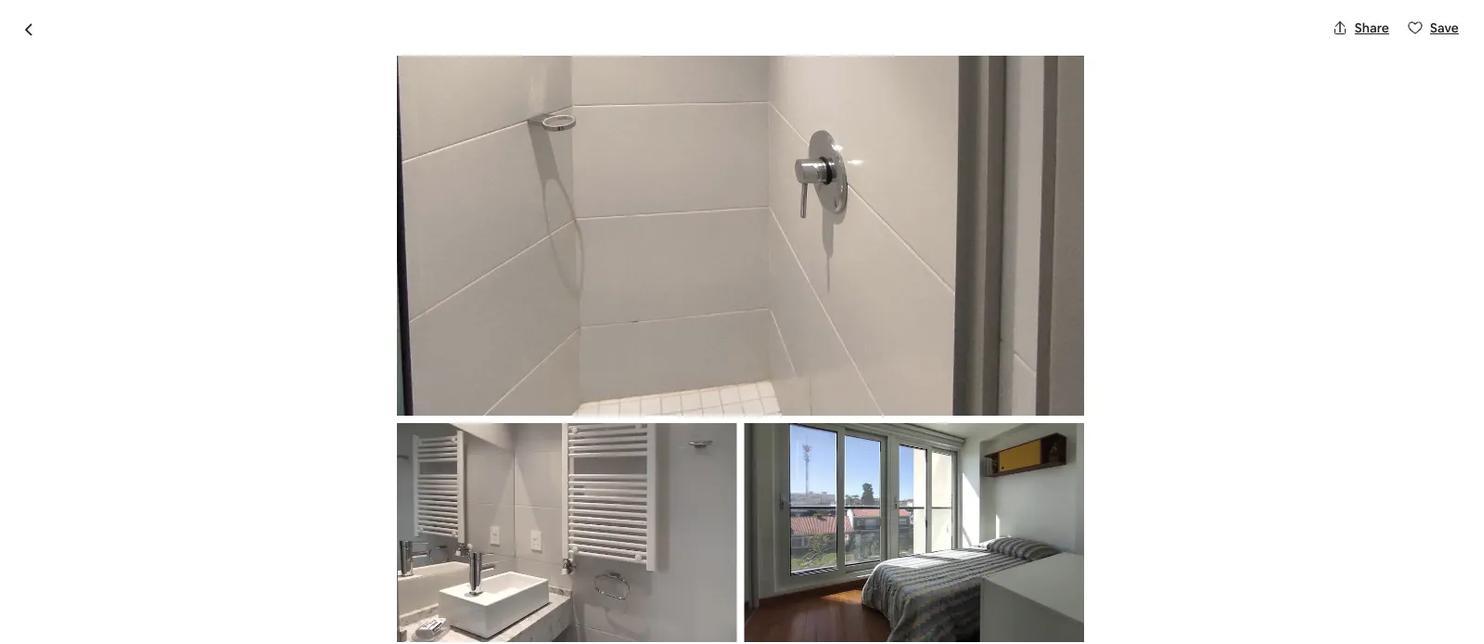 Task type: vqa. For each thing, say whether or not it's contained in the screenshot.
3rd nights from right
no



Task type: locate. For each thing, give the bounding box(es) containing it.
0 vertical spatial ·
[[442, 135, 446, 154]]

bright apartment close to the seafront image 2 image
[[748, 176, 1001, 340]]

the
[[526, 95, 565, 126]]

2 left beds
[[381, 564, 389, 583]]

share button
[[1326, 12, 1397, 44]]

listing image 30 image
[[745, 423, 1085, 643], [745, 423, 1085, 643]]

2
[[381, 564, 389, 583], [436, 564, 445, 583]]

1 horizontal spatial ·
[[442, 135, 446, 154]]

2 left baths
[[436, 564, 445, 583]]

$51 night
[[937, 556, 1009, 582]]

None search field
[[578, 15, 904, 59]]

save
[[1431, 19, 1460, 36]]

· inside entire rental unit hosted by fabrizio jorge 2 beds · 2 baths
[[430, 564, 433, 583]]

apartment
[[296, 95, 422, 126]]

superhost
[[373, 135, 435, 151]]

1 vertical spatial ·
[[430, 564, 433, 583]]

night
[[974, 561, 1009, 580]]

beds
[[392, 564, 426, 583]]

unit
[[342, 531, 380, 557]]

0 horizontal spatial ·
[[430, 564, 433, 583]]

2 2 from the left
[[436, 564, 445, 583]]

·
[[442, 135, 446, 154], [430, 564, 433, 583]]

· right beds
[[430, 564, 433, 583]]

fabrizio jorge
[[484, 531, 619, 557]]

$51
[[937, 556, 970, 582]]

entire rental unit hosted by fabrizio jorge 2 beds · 2 baths
[[221, 531, 619, 583]]

uruguay
[[532, 135, 584, 151]]

fabrizio jorge is a superhost. learn more about fabrizio jorge. image
[[776, 532, 828, 584], [776, 532, 828, 584]]

· down close
[[442, 135, 446, 154]]

master bedroom bathroom shower. image
[[397, 0, 1085, 416], [397, 0, 1085, 416]]

0 horizontal spatial 2
[[381, 564, 389, 583]]

1 2 from the left
[[381, 564, 389, 583]]

dialog
[[0, 0, 1482, 643]]

close
[[427, 95, 491, 126]]

hosted
[[384, 531, 452, 557]]

master bedroom bathroom. image
[[397, 423, 737, 643], [397, 423, 737, 643]]

1 horizontal spatial 2
[[436, 564, 445, 583]]

bright apartment close to the seafront superhost · montevideo, uruguay
[[221, 95, 668, 154]]

seafront
[[570, 95, 668, 126]]

save button
[[1401, 12, 1467, 44]]



Task type: describe. For each thing, give the bounding box(es) containing it.
montevideo,
[[453, 135, 529, 151]]

baths
[[448, 564, 486, 583]]

to
[[496, 95, 521, 126]]

bright
[[221, 95, 290, 126]]

montevideo, uruguay button
[[453, 132, 584, 154]]

bright apartment close to the seafront image 3 image
[[748, 347, 1001, 503]]

entire
[[221, 531, 278, 557]]

bright apartment close to the seafront image 5 image
[[1008, 347, 1261, 503]]

dialog containing share
[[0, 0, 1482, 643]]

by
[[456, 531, 480, 557]]

· inside bright apartment close to the seafront superhost · montevideo, uruguay
[[442, 135, 446, 154]]

rental
[[282, 531, 338, 557]]

bright apartment close to the seafront image 1 image
[[221, 176, 741, 503]]

bright apartment close to the seafront image 4 image
[[1008, 176, 1261, 340]]

share
[[1355, 19, 1390, 36]]



